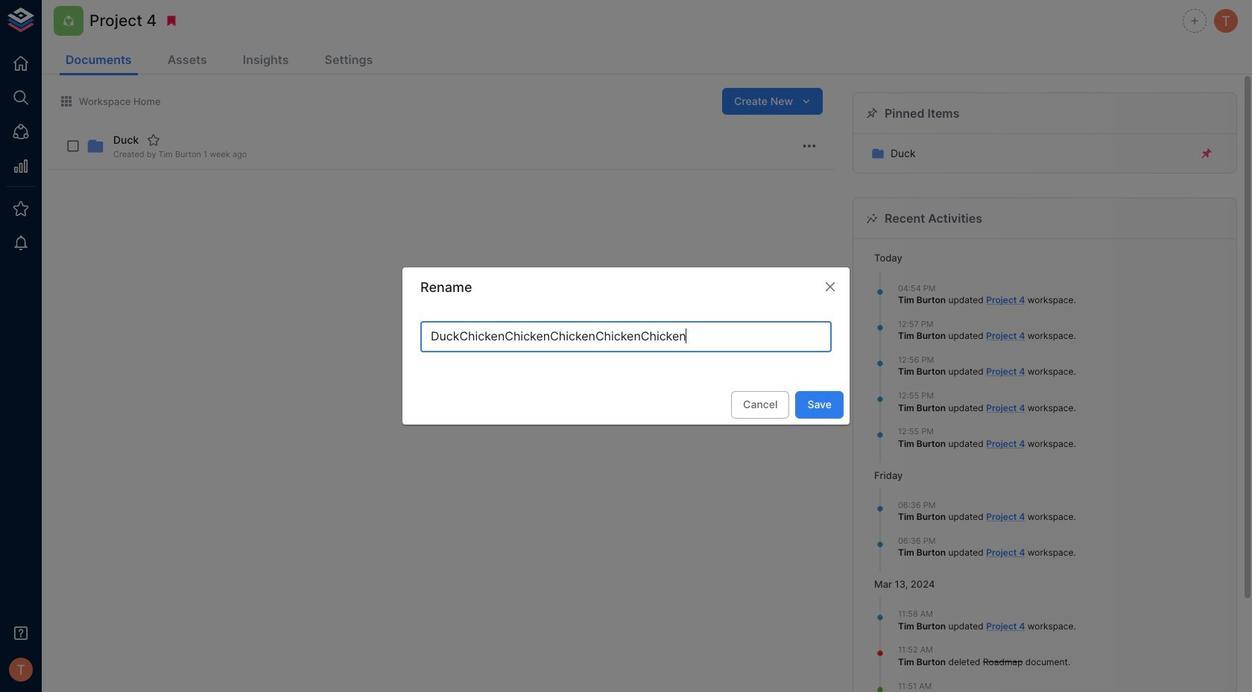 Task type: describe. For each thing, give the bounding box(es) containing it.
remove bookmark image
[[165, 14, 178, 28]]



Task type: vqa. For each thing, say whether or not it's contained in the screenshot.
Remove Bookmark icon
yes



Task type: locate. For each thing, give the bounding box(es) containing it.
unpin image
[[1200, 147, 1214, 160]]

dialog
[[403, 268, 850, 425]]

favorite image
[[147, 133, 160, 147]]

Enter Title text field
[[420, 321, 832, 353]]



